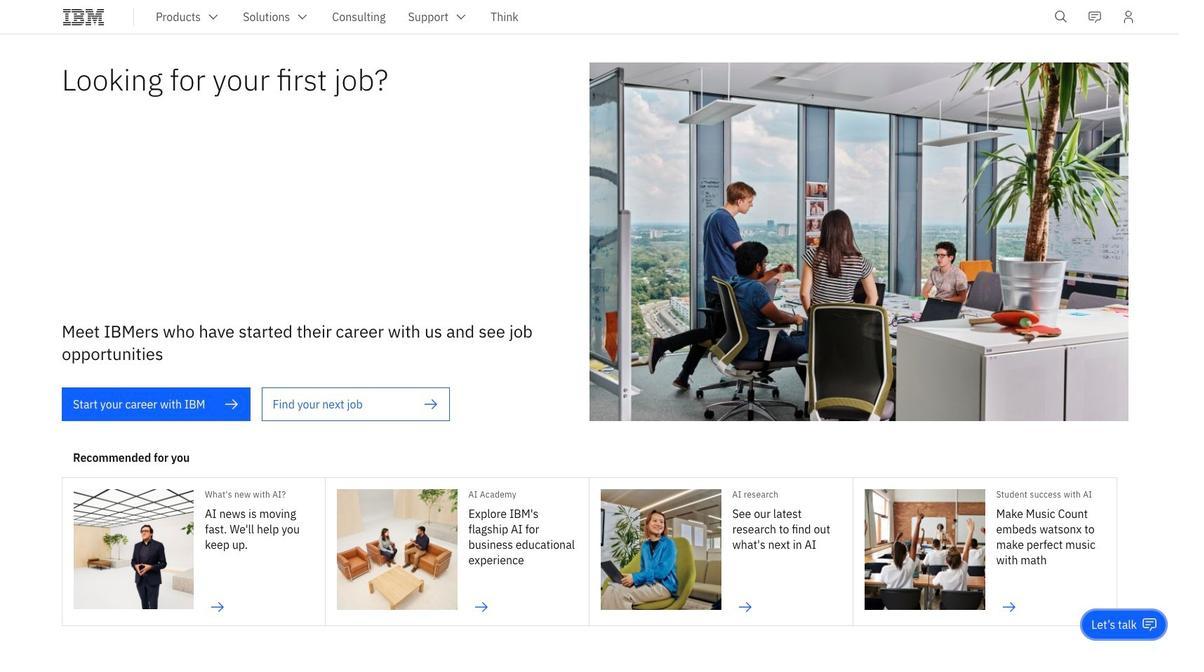 Task type: describe. For each thing, give the bounding box(es) containing it.
let's talk element
[[1092, 617, 1137, 633]]



